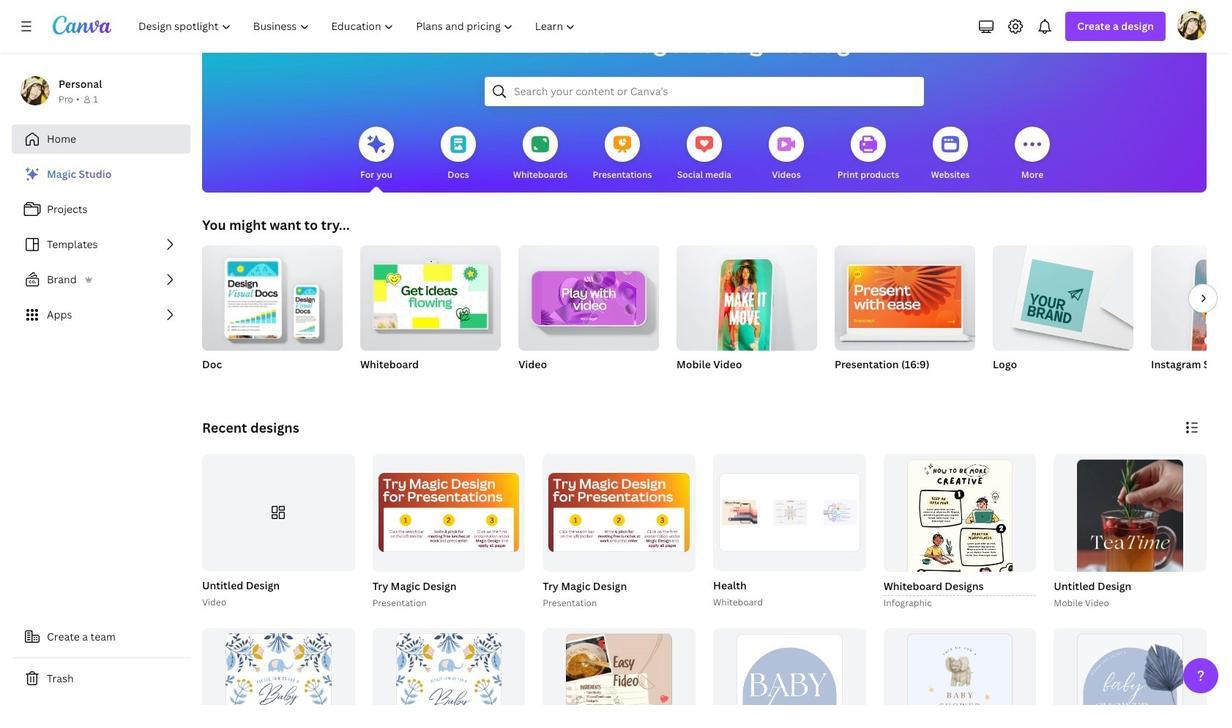 Task type: locate. For each thing, give the bounding box(es) containing it.
None field
[[883, 577, 1036, 596]]

stephanie aranda image
[[1177, 11, 1207, 40]]

list
[[12, 160, 190, 329]]

group
[[202, 239, 343, 390], [202, 239, 343, 351], [360, 239, 501, 390], [360, 239, 501, 351], [518, 239, 659, 390], [518, 239, 659, 351], [677, 239, 817, 390], [677, 239, 817, 359], [835, 239, 975, 390], [835, 239, 975, 351], [993, 239, 1133, 390], [993, 239, 1133, 351], [1151, 245, 1230, 390], [1151, 245, 1230, 351], [199, 454, 355, 610], [202, 454, 355, 571], [369, 454, 525, 610], [372, 454, 525, 571], [540, 454, 696, 610], [543, 454, 696, 571], [710, 454, 866, 610], [713, 454, 866, 571], [881, 454, 1036, 705], [1051, 454, 1207, 648], [202, 628, 355, 705], [372, 628, 525, 705], [543, 628, 696, 705], [713, 628, 866, 705]]

None search field
[[485, 77, 924, 106]]

Search search field
[[514, 78, 895, 105]]



Task type: vqa. For each thing, say whether or not it's contained in the screenshot.
the top for
no



Task type: describe. For each thing, give the bounding box(es) containing it.
top level navigation element
[[129, 12, 588, 41]]



